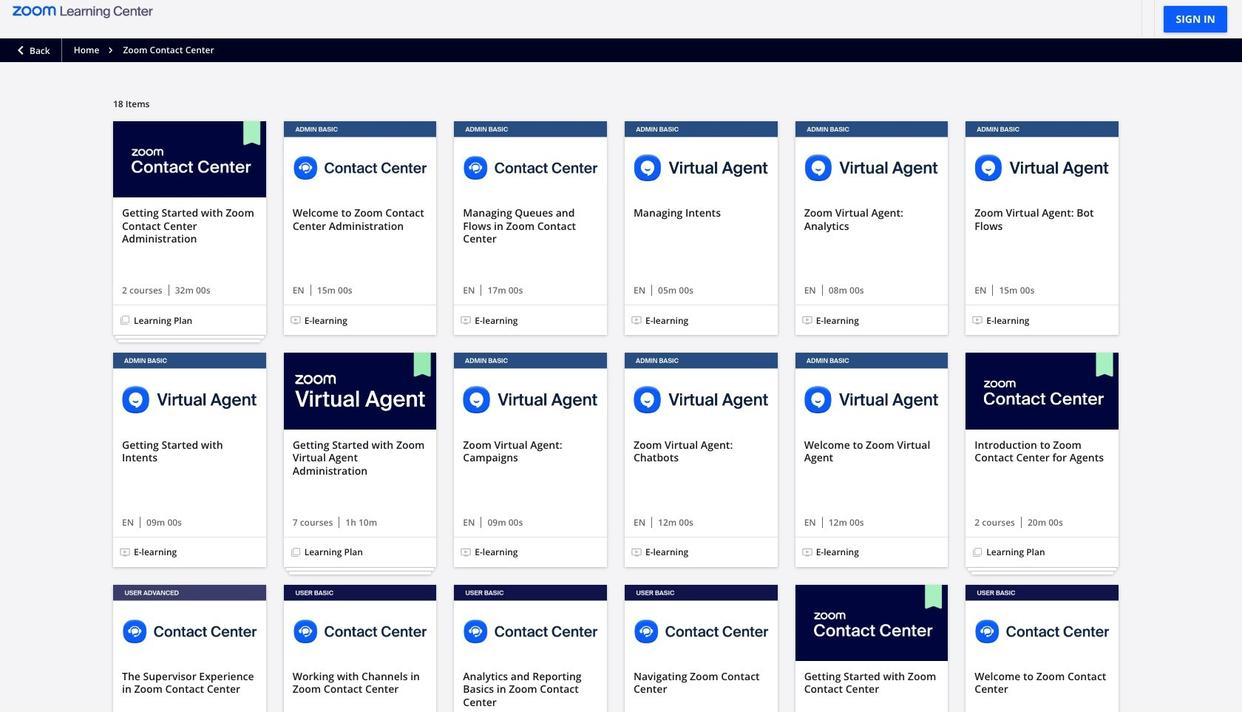 Task type: locate. For each thing, give the bounding box(es) containing it.
heading
[[122, 207, 257, 246], [293, 207, 428, 233], [463, 207, 599, 246], [634, 207, 769, 220], [805, 207, 940, 233], [975, 207, 1111, 233], [122, 438, 257, 464], [293, 438, 428, 477], [463, 438, 599, 464], [634, 438, 769, 464], [805, 438, 940, 464], [975, 438, 1111, 464], [122, 670, 257, 696], [293, 670, 428, 696], [463, 670, 599, 709], [634, 670, 769, 696], [805, 670, 940, 696], [975, 670, 1111, 696]]

list
[[104, 112, 1128, 712]]



Task type: vqa. For each thing, say whether or not it's contained in the screenshot.
Go to Zoom Learning Center homepage IMAGE
yes



Task type: describe. For each thing, give the bounding box(es) containing it.
go to zoom learning center homepage image
[[13, 6, 153, 19]]



